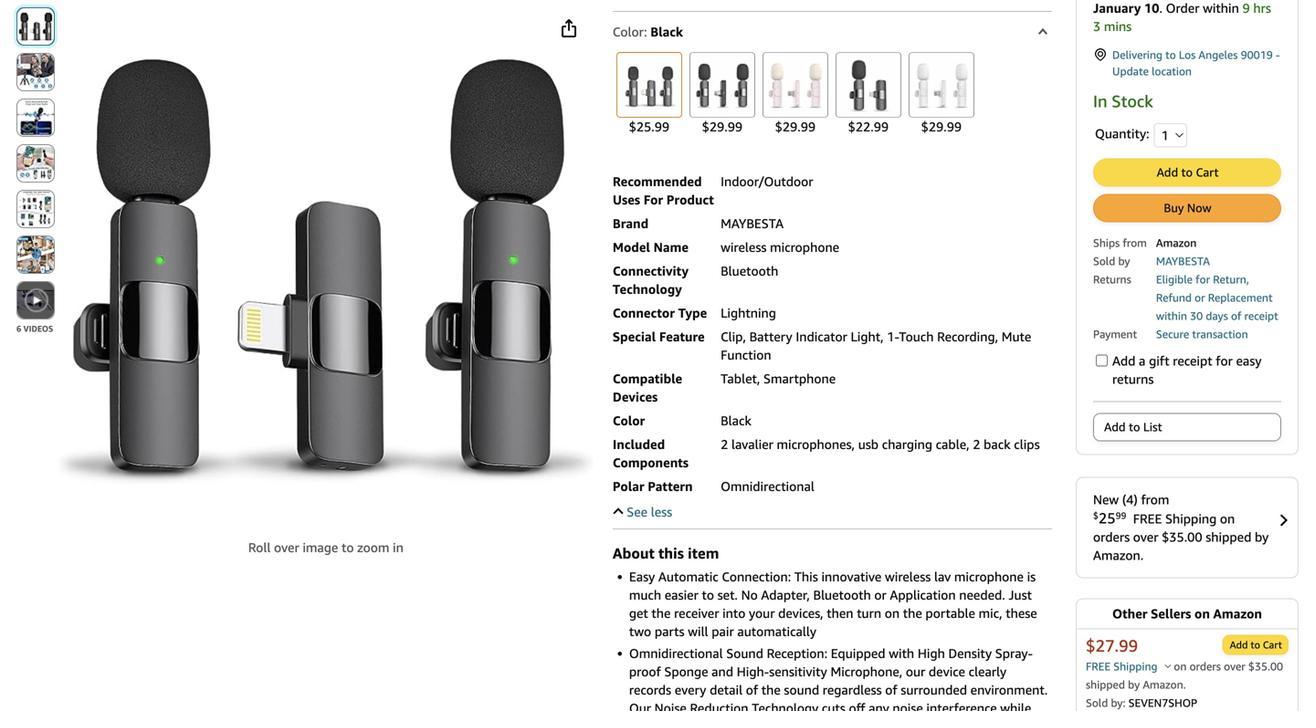 Task type: vqa. For each thing, say whether or not it's contained in the screenshot.
FREE SHIPPING
yes



Task type: locate. For each thing, give the bounding box(es) containing it.
omnidirectional up sponge
[[629, 646, 723, 661]]

0 horizontal spatial wireless
[[721, 240, 767, 255]]

indoor/outdoor
[[721, 174, 814, 189]]

6 videos
[[16, 324, 53, 334]]

1 vertical spatial omnidirectional
[[629, 646, 723, 661]]

0 horizontal spatial free
[[1086, 660, 1111, 673]]

ships from amazon sold by
[[1094, 236, 1197, 268]]

or up 'turn'
[[875, 588, 887, 603]]

over inside free shipping on orders over $35.00 shipped by amazon.
[[1134, 530, 1159, 545]]

over down new (4) from $ 25 99
[[1134, 530, 1159, 545]]

orders right popover image at the bottom
[[1190, 660, 1221, 673]]

add
[[1157, 165, 1179, 179], [1113, 353, 1136, 368], [1105, 420, 1126, 434], [1230, 639, 1248, 651]]

0 horizontal spatial over
[[274, 540, 299, 555]]

1 vertical spatial wireless
[[885, 570, 931, 585]]

receipt down secure transaction
[[1173, 353, 1213, 368]]

for left "easy"
[[1216, 353, 1233, 368]]

roll
[[248, 540, 271, 555]]

1 vertical spatial orders
[[1190, 660, 1221, 673]]

1 horizontal spatial over
[[1134, 530, 1159, 545]]

or
[[1195, 291, 1206, 304], [875, 588, 887, 603]]

for down maybesta 'link' in the top of the page
[[1196, 273, 1211, 286]]

0 horizontal spatial microphone
[[770, 240, 840, 255]]

the
[[652, 606, 671, 621], [903, 606, 923, 621], [762, 683, 781, 698]]

easy
[[1237, 353, 1262, 368]]

with
[[889, 646, 915, 661]]

add left list
[[1105, 420, 1126, 434]]

2 left lavalier
[[721, 437, 728, 452]]

needed.
[[960, 588, 1006, 603]]

$29.99 submit right black image
[[686, 49, 759, 139]]

clips
[[1014, 437, 1040, 452]]

angeles
[[1199, 48, 1238, 61]]

black up lavalier
[[721, 413, 752, 428]]

1 vertical spatial shipping
[[1114, 660, 1158, 673]]

the down the high-
[[762, 683, 781, 698]]

0 horizontal spatial $29.99
[[702, 119, 743, 134]]

2 vertical spatial by
[[1128, 679, 1140, 691]]

maybesta inside "maybesta returns"
[[1157, 255, 1211, 268]]

model
[[613, 240, 650, 255]]

black right 'color:'
[[651, 24, 683, 39]]

0 horizontal spatial $35.00
[[1162, 530, 1203, 545]]

over right popover image at the bottom
[[1224, 660, 1246, 673]]

0 horizontal spatial amazon
[[1157, 236, 1197, 249]]

wireless down the "recommended uses for product indoor/outdoor"
[[721, 240, 767, 255]]

$29.99 submit right single mic image
[[905, 49, 978, 139]]

sensitivity
[[769, 665, 828, 680]]

videos
[[23, 324, 53, 334]]

0 vertical spatial technology
[[613, 282, 682, 297]]

0 vertical spatial shipping
[[1166, 511, 1217, 527]]

$29.99 submit
[[686, 49, 759, 139], [759, 49, 832, 139], [905, 49, 978, 139]]

to up 'buy now'
[[1182, 165, 1193, 179]]

easy
[[629, 570, 655, 585]]

0 horizontal spatial shipping
[[1114, 660, 1158, 673]]

$35.00 inside free shipping on orders over $35.00 shipped by amazon.
[[1162, 530, 1203, 545]]

cart
[[1196, 165, 1219, 179], [1263, 639, 1283, 651]]

uses
[[613, 192, 640, 207]]

bluetooth down wireless microphone
[[721, 263, 779, 279]]

pair
[[712, 624, 734, 639]]

or up 30
[[1195, 291, 1206, 304]]

new (4) from $ 25 99
[[1094, 492, 1170, 527]]

just
[[1009, 588, 1032, 603]]

reception:
[[767, 646, 828, 661]]

from
[[1123, 236, 1147, 249], [1141, 492, 1170, 507]]

0 horizontal spatial bluetooth
[[721, 263, 779, 279]]

other
[[1113, 606, 1148, 622]]

technology down sound
[[752, 701, 819, 712]]

pattern
[[648, 479, 693, 494]]

0 vertical spatial cart
[[1196, 165, 1219, 179]]

amazon. inside free shipping on orders over $35.00 shipped by amazon.
[[1094, 548, 1144, 563]]

omnidirectional inside about this item easy automatic connection: this innovative wireless lav microphone is much easier to set. no adapter, bluetooth or application needed. just get the receiver into your devices, then turn on the portable mic, these two parts will pair automatically omnidirectional sound reception: equipped with high density spray- proof sponge and high-sensitivity microphone, our device clearly records every detail of the sound regardless of surrounded environment. our noise reduction technology cuts off any noise interference wh
[[629, 646, 723, 661]]

0 vertical spatial amazon.
[[1094, 548, 1144, 563]]

orders inside the on orders over $35.00 shipped by amazon.
[[1190, 660, 1221, 673]]

orders inside free shipping on orders over $35.00 shipped by amazon.
[[1094, 530, 1130, 545]]

this
[[659, 545, 684, 562]]

0 horizontal spatial or
[[875, 588, 887, 603]]

shipped up by:
[[1086, 679, 1126, 691]]

mins
[[1104, 19, 1132, 34]]

shipping inside free shipping on orders over $35.00 shipped by amazon.
[[1166, 511, 1217, 527]]

1 horizontal spatial wireless
[[885, 570, 931, 585]]

0 horizontal spatial maybesta
[[721, 216, 784, 231]]

$29.99 down white image
[[921, 119, 962, 134]]

1 vertical spatial add to cart
[[1230, 639, 1283, 651]]

1 horizontal spatial microphone
[[955, 570, 1024, 585]]

to down other sellers on amazon
[[1251, 639, 1261, 651]]

name
[[654, 240, 689, 255]]

add up buy
[[1157, 165, 1179, 179]]

1 vertical spatial cart
[[1263, 639, 1283, 651]]

shipped
[[1206, 530, 1252, 545], [1086, 679, 1126, 691]]

0 vertical spatial black
[[651, 24, 683, 39]]

the down application
[[903, 606, 923, 621]]

1 $29.99 submit from the left
[[686, 49, 759, 139]]

innovative
[[822, 570, 882, 585]]

$29.99 for white image
[[921, 119, 962, 134]]

0 horizontal spatial of
[[746, 683, 758, 698]]

mic,
[[979, 606, 1003, 621]]

popover image
[[1165, 664, 1171, 669]]

1 horizontal spatial within
[[1203, 0, 1240, 15]]

Buy Now submit
[[1095, 195, 1281, 221]]

portable
[[926, 606, 976, 621]]

amazon up maybesta 'link' in the top of the page
[[1157, 236, 1197, 249]]

these
[[1006, 606, 1038, 621]]

1 horizontal spatial cart
[[1263, 639, 1283, 651]]

0 vertical spatial for
[[1196, 273, 1211, 286]]

omnidirectional down lavalier
[[721, 479, 815, 494]]

0 vertical spatial within
[[1203, 0, 1240, 15]]

2 horizontal spatial over
[[1224, 660, 1246, 673]]

about this item easy automatic connection: this innovative wireless lav microphone is much easier to set. no adapter, bluetooth or application needed. just get the receiver into your devices, then turn on the portable mic, these two parts will pair automatically omnidirectional sound reception: equipped with high density spray- proof sponge and high-sensitivity microphone, our device clearly records every detail of the sound regardless of surrounded environment. our noise reduction technology cuts off any noise interference wh
[[613, 545, 1048, 712]]

maybesta for maybesta
[[721, 216, 784, 231]]

of
[[1232, 310, 1242, 322], [746, 683, 758, 698], [886, 683, 898, 698]]

1 horizontal spatial $29.99
[[775, 119, 816, 134]]

0 horizontal spatial 2
[[721, 437, 728, 452]]

0 vertical spatial receipt
[[1245, 310, 1279, 322]]

1 vertical spatial within
[[1157, 310, 1188, 322]]

for inside eligible for return, refund or replacement within 30 days of receipt payment
[[1196, 273, 1211, 286]]

1 horizontal spatial the
[[762, 683, 781, 698]]

sold down ships
[[1094, 255, 1116, 268]]

0 horizontal spatial shipped
[[1086, 679, 1126, 691]]

add to cart submit down other sellers on amazon
[[1224, 636, 1288, 654]]

0 vertical spatial by
[[1119, 255, 1131, 268]]

amazon right sellers
[[1214, 606, 1263, 622]]

tablet, smartphone
[[721, 371, 836, 386]]

zoom
[[357, 540, 390, 555]]

sound
[[727, 646, 764, 661]]

add left the a
[[1113, 353, 1136, 368]]

within left 9
[[1203, 0, 1240, 15]]

-
[[1276, 48, 1280, 61]]

from right (4)
[[1141, 492, 1170, 507]]

extender collapse image
[[613, 508, 624, 519]]

1 vertical spatial or
[[875, 588, 887, 603]]

2 left back
[[973, 437, 981, 452]]

product
[[667, 192, 714, 207]]

$29.99 down the pink image on the top right of page
[[775, 119, 816, 134]]

by inside free shipping on orders over $35.00 shipped by amazon.
[[1255, 530, 1269, 545]]

0 horizontal spatial black
[[651, 24, 683, 39]]

omnidirectional
[[721, 479, 815, 494], [629, 646, 723, 661]]

shipping down $27.99
[[1114, 660, 1158, 673]]

special feature
[[613, 329, 705, 344]]

1 vertical spatial free
[[1086, 660, 1111, 673]]

to up location
[[1166, 48, 1176, 61]]

maybesta professional wireless lavalier lapel microphone for iphone, ipad - cordless omnidirectional condenser recording mic for interview video podcast vlog youtube image
[[58, 58, 594, 485]]

1 horizontal spatial add to cart
[[1230, 639, 1283, 651]]

2 horizontal spatial the
[[903, 606, 923, 621]]

0 horizontal spatial add to cart
[[1157, 165, 1219, 179]]

this
[[795, 570, 818, 585]]

lavalier
[[732, 437, 774, 452]]

of down the high-
[[746, 683, 758, 698]]

$29.99 submit right matte black image
[[759, 49, 832, 139]]

1 horizontal spatial technology
[[752, 701, 819, 712]]

0 vertical spatial from
[[1123, 236, 1147, 249]]

add to cart down other sellers on amazon
[[1230, 639, 1283, 651]]

included components
[[613, 437, 689, 470]]

.
[[1160, 0, 1163, 15]]

None submit
[[17, 8, 54, 45], [17, 54, 54, 90], [17, 100, 54, 136], [17, 145, 54, 182], [17, 191, 54, 227], [17, 237, 54, 273], [17, 282, 54, 319], [17, 8, 54, 45], [17, 54, 54, 90], [17, 100, 54, 136], [17, 145, 54, 182], [17, 191, 54, 227], [17, 237, 54, 273], [17, 282, 54, 319]]

amazon. down 25
[[1094, 548, 1144, 563]]

1 vertical spatial by
[[1255, 530, 1269, 545]]

our
[[629, 701, 651, 712]]

1 horizontal spatial orders
[[1190, 660, 1221, 673]]

1 vertical spatial $35.00
[[1249, 660, 1284, 673]]

$25.99 submit
[[613, 49, 686, 139]]

the up parts
[[652, 606, 671, 621]]

amazon.
[[1094, 548, 1144, 563], [1143, 679, 1186, 691]]

from right ships
[[1123, 236, 1147, 249]]

0 vertical spatial or
[[1195, 291, 1206, 304]]

$29.99 down matte black image
[[702, 119, 743, 134]]

0 horizontal spatial receipt
[[1173, 353, 1213, 368]]

1 $29.99 from the left
[[702, 119, 743, 134]]

1 horizontal spatial or
[[1195, 291, 1206, 304]]

to left set.
[[702, 588, 714, 603]]

pink image
[[766, 56, 825, 114]]

wireless up application
[[885, 570, 931, 585]]

2 horizontal spatial $29.99
[[921, 119, 962, 134]]

within up secure
[[1157, 310, 1188, 322]]

0 vertical spatial free
[[1134, 511, 1162, 527]]

add to list
[[1105, 420, 1163, 434]]

maybesta up wireless microphone
[[721, 216, 784, 231]]

1 vertical spatial shipped
[[1086, 679, 1126, 691]]

0 vertical spatial shipped
[[1206, 530, 1252, 545]]

shipping right 99
[[1166, 511, 1217, 527]]

1 horizontal spatial receipt
[[1245, 310, 1279, 322]]

3 $29.99 submit from the left
[[905, 49, 978, 139]]

2 horizontal spatial of
[[1232, 310, 1242, 322]]

eligible for return, refund or replacement within 30 days of receipt payment
[[1094, 273, 1279, 341]]

1 horizontal spatial amazon
[[1214, 606, 1263, 622]]

add inside add to list link
[[1105, 420, 1126, 434]]

shipped up other sellers on amazon
[[1206, 530, 1252, 545]]

secure transaction button
[[1157, 326, 1249, 341]]

1 vertical spatial from
[[1141, 492, 1170, 507]]

polar pattern
[[613, 479, 693, 494]]

1 vertical spatial for
[[1216, 353, 1233, 368]]

0 vertical spatial maybesta
[[721, 216, 784, 231]]

1 horizontal spatial black
[[721, 413, 752, 428]]

3 $29.99 from the left
[[921, 119, 962, 134]]

free down $27.99
[[1086, 660, 1111, 673]]

1 horizontal spatial shipping
[[1166, 511, 1217, 527]]

of down replacement
[[1232, 310, 1242, 322]]

0 horizontal spatial technology
[[613, 282, 682, 297]]

. order within
[[1160, 0, 1243, 15]]

technology inside about this item easy automatic connection: this innovative wireless lav microphone is much easier to set. no adapter, bluetooth or application needed. just get the receiver into your devices, then turn on the portable mic, these two parts will pair automatically omnidirectional sound reception: equipped with high density spray- proof sponge and high-sensitivity microphone, our device clearly records every detail of the sound regardless of surrounded environment. our noise reduction technology cuts off any noise interference wh
[[752, 701, 819, 712]]

0 vertical spatial amazon
[[1157, 236, 1197, 249]]

1 vertical spatial technology
[[752, 701, 819, 712]]

surrounded
[[901, 683, 968, 698]]

1 horizontal spatial $35.00
[[1249, 660, 1284, 673]]

1 vertical spatial amazon.
[[1143, 679, 1186, 691]]

1 horizontal spatial maybesta
[[1157, 255, 1211, 268]]

spray-
[[996, 646, 1033, 661]]

microphone
[[770, 240, 840, 255], [955, 570, 1024, 585]]

1 vertical spatial maybesta
[[1157, 255, 1211, 268]]

microphone up needed.
[[955, 570, 1024, 585]]

1 horizontal spatial free
[[1134, 511, 1162, 527]]

0 vertical spatial $35.00
[[1162, 530, 1203, 545]]

on inside free shipping on orders over $35.00 shipped by amazon.
[[1221, 511, 1235, 527]]

0 vertical spatial add to cart
[[1157, 165, 1219, 179]]

2 $29.99 from the left
[[775, 119, 816, 134]]

Add to Cart submit
[[1095, 159, 1281, 186], [1224, 636, 1288, 654]]

technology
[[613, 282, 682, 297], [752, 701, 819, 712]]

white image
[[913, 56, 971, 114]]

within
[[1203, 0, 1240, 15], [1157, 310, 1188, 322]]

0 horizontal spatial for
[[1196, 273, 1211, 286]]

1 vertical spatial bluetooth
[[814, 588, 871, 603]]

add to cart submit up 'buy now'
[[1095, 159, 1281, 186]]

1 horizontal spatial shipped
[[1206, 530, 1252, 545]]

sold left by:
[[1086, 697, 1108, 710]]

$25.99
[[629, 119, 670, 134]]

add to cart up 'buy now'
[[1157, 165, 1219, 179]]

receipt down replacement
[[1245, 310, 1279, 322]]

2
[[721, 437, 728, 452], [973, 437, 981, 452]]

6
[[16, 324, 21, 334]]

over right roll
[[274, 540, 299, 555]]

0 vertical spatial orders
[[1094, 530, 1130, 545]]

technology down connectivity
[[613, 282, 682, 297]]

lav
[[935, 570, 951, 585]]

sold by: seven7shop
[[1086, 697, 1198, 710]]

in
[[393, 540, 404, 555]]

by inside ships from amazon sold by
[[1119, 255, 1131, 268]]

1 horizontal spatial bluetooth
[[814, 588, 871, 603]]

0 horizontal spatial within
[[1157, 310, 1188, 322]]

1 vertical spatial microphone
[[955, 570, 1024, 585]]

bluetooth up then
[[814, 588, 871, 603]]

1 horizontal spatial 2
[[973, 437, 981, 452]]

add to cart
[[1157, 165, 1219, 179], [1230, 639, 1283, 651]]

$29.99 for the pink image on the top right of page
[[775, 119, 816, 134]]

microphone down indoor/outdoor
[[770, 240, 840, 255]]

2 $29.99 submit from the left
[[759, 49, 832, 139]]

orders down 25
[[1094, 530, 1130, 545]]

free down (4)
[[1134, 511, 1162, 527]]

maybesta up eligible
[[1157, 255, 1211, 268]]

charging
[[882, 437, 933, 452]]

free inside free shipping on orders over $35.00 shipped by amazon.
[[1134, 511, 1162, 527]]

0 vertical spatial sold
[[1094, 255, 1116, 268]]

get
[[629, 606, 648, 621]]

is
[[1027, 570, 1036, 585]]

amazon. up seven7shop
[[1143, 679, 1186, 691]]

0 horizontal spatial orders
[[1094, 530, 1130, 545]]

0 vertical spatial microphone
[[770, 240, 840, 255]]

single mic image
[[839, 56, 898, 114]]

1 vertical spatial receipt
[[1173, 353, 1213, 368]]

automatic
[[659, 570, 719, 585]]

1 vertical spatial black
[[721, 413, 752, 428]]

days
[[1206, 310, 1229, 322]]

included
[[613, 437, 665, 452]]

to left list
[[1129, 420, 1141, 434]]

battery
[[750, 329, 793, 344]]

orders
[[1094, 530, 1130, 545], [1190, 660, 1221, 673]]

$29.99 submit for the pink image on the top right of page
[[759, 49, 832, 139]]

hrs
[[1254, 0, 1272, 15]]

add to cart for the 'add to cart' submit to the top
[[1157, 165, 1219, 179]]

2 2 from the left
[[973, 437, 981, 452]]

1 horizontal spatial for
[[1216, 353, 1233, 368]]

of up any
[[886, 683, 898, 698]]



Task type: describe. For each thing, give the bounding box(es) containing it.
$27.99
[[1086, 636, 1139, 656]]

bluetooth inside about this item easy automatic connection: this innovative wireless lav microphone is much easier to set. no adapter, bluetooth or application needed. just get the receiver into your devices, then turn on the portable mic, these two parts will pair automatically omnidirectional sound reception: equipped with high density spray- proof sponge and high-sensitivity microphone, our device clearly records every detail of the sound regardless of surrounded environment. our noise reduction technology cuts off any noise interference wh
[[814, 588, 871, 603]]

9
[[1243, 0, 1250, 15]]

0 vertical spatial wireless
[[721, 240, 767, 255]]

by:
[[1111, 697, 1126, 710]]

matte black image
[[693, 56, 752, 114]]

or inside eligible for return, refund or replacement within 30 days of receipt payment
[[1195, 291, 1206, 304]]

receipt inside add a gift receipt for easy returns
[[1173, 353, 1213, 368]]

recommended
[[613, 174, 702, 189]]

brand
[[613, 216, 649, 231]]

order
[[1166, 0, 1200, 15]]

$29.99 for matte black image
[[702, 119, 743, 134]]

type
[[678, 305, 707, 321]]

Add a gift receipt for easy returns checkbox
[[1096, 355, 1108, 367]]

returns
[[1113, 372, 1154, 387]]

sold inside ships from amazon sold by
[[1094, 255, 1116, 268]]

adapter,
[[761, 588, 810, 603]]

see less button
[[613, 505, 673, 520]]

maybesta returns
[[1094, 255, 1211, 286]]

our
[[906, 665, 926, 680]]

tablet,
[[721, 371, 760, 386]]

add down other sellers on amazon
[[1230, 639, 1248, 651]]

your
[[749, 606, 775, 621]]

for inside add a gift receipt for easy returns
[[1216, 353, 1233, 368]]

connectivity
[[613, 263, 689, 279]]

cuts
[[822, 701, 846, 712]]

25
[[1099, 510, 1116, 527]]

1 vertical spatial add to cart submit
[[1224, 636, 1288, 654]]

parts
[[655, 624, 685, 639]]

0 horizontal spatial the
[[652, 606, 671, 621]]

0 horizontal spatial cart
[[1196, 165, 1219, 179]]

back
[[984, 437, 1011, 452]]

sound
[[784, 683, 820, 698]]

1 vertical spatial amazon
[[1214, 606, 1263, 622]]

selected color is black. tap to collapse. element
[[613, 12, 1052, 49]]

2 lavalier microphones, usb charging cable, 2 back clips
[[721, 437, 1040, 452]]

model name
[[613, 240, 689, 255]]

to inside delivering to los angeles 90019 - update location
[[1166, 48, 1176, 61]]

for
[[644, 192, 663, 207]]

then
[[827, 606, 854, 621]]

3
[[1094, 19, 1101, 34]]

no
[[741, 588, 758, 603]]

other sellers on amazon
[[1113, 606, 1263, 622]]

seven7shop
[[1129, 697, 1198, 710]]

1 vertical spatial sold
[[1086, 697, 1108, 710]]

wireless inside about this item easy automatic connection: this innovative wireless lav microphone is much easier to set. no adapter, bluetooth or application needed. just get the receiver into your devices, then turn on the portable mic, these two parts will pair automatically omnidirectional sound reception: equipped with high density spray- proof sponge and high-sensitivity microphone, our device clearly records every detail of the sound regardless of surrounded environment. our noise reduction technology cuts off any noise interference wh
[[885, 570, 931, 585]]

1 2 from the left
[[721, 437, 728, 452]]

every
[[675, 683, 707, 698]]

1 horizontal spatial of
[[886, 683, 898, 698]]

in stock
[[1094, 91, 1154, 111]]

eligible
[[1157, 273, 1193, 286]]

image
[[303, 540, 338, 555]]

microphone inside about this item easy automatic connection: this innovative wireless lav microphone is much easier to set. no adapter, bluetooth or application needed. just get the receiver into your devices, then turn on the portable mic, these two parts will pair automatically omnidirectional sound reception: equipped with high density spray- proof sponge and high-sensitivity microphone, our device clearly records every detail of the sound regardless of surrounded environment. our noise reduction technology cuts off any noise interference wh
[[955, 570, 1024, 585]]

buy now
[[1164, 201, 1212, 215]]

equipped
[[831, 646, 886, 661]]

ships
[[1094, 236, 1120, 249]]

set.
[[718, 588, 738, 603]]

over inside the on orders over $35.00 shipped by amazon.
[[1224, 660, 1246, 673]]

add to list link
[[1095, 414, 1281, 441]]

gift
[[1149, 353, 1170, 368]]

recommended uses for product indoor/outdoor
[[613, 174, 814, 207]]

$29.99 submit for white image
[[905, 49, 978, 139]]

add inside add a gift receipt for easy returns
[[1113, 353, 1136, 368]]

cable,
[[936, 437, 970, 452]]

high-
[[737, 665, 769, 680]]

black image
[[620, 56, 679, 114]]

$22.99 submit
[[832, 49, 905, 139]]

application
[[890, 588, 956, 603]]

90019
[[1241, 48, 1273, 61]]

to inside about this item easy automatic connection: this innovative wireless lav microphone is much easier to set. no adapter, bluetooth or application needed. just get the receiver into your devices, then turn on the portable mic, these two parts will pair automatically omnidirectional sound reception: equipped with high density spray- proof sponge and high-sensitivity microphone, our device clearly records every detail of the sound regardless of surrounded environment. our noise reduction technology cuts off any noise interference wh
[[702, 588, 714, 603]]

clip, battery indicator light, 1-touch recording, mute function
[[721, 329, 1032, 363]]

in
[[1094, 91, 1108, 111]]

0 vertical spatial add to cart submit
[[1095, 159, 1281, 186]]

color: black
[[613, 24, 683, 39]]

from inside new (4) from $ 25 99
[[1141, 492, 1170, 507]]

stock
[[1112, 91, 1154, 111]]

turn
[[857, 606, 882, 621]]

usb
[[859, 437, 879, 452]]

add to cart for the 'add to cart' submit to the bottom
[[1230, 639, 1283, 651]]

connector type
[[613, 305, 707, 321]]

secure
[[1157, 328, 1190, 341]]

off
[[849, 701, 866, 712]]

to left zoom
[[342, 540, 354, 555]]

0 vertical spatial bluetooth
[[721, 263, 779, 279]]

light,
[[851, 329, 884, 344]]

quantity:
[[1095, 126, 1150, 141]]

$35.00 inside the on orders over $35.00 shipped by amazon.
[[1249, 660, 1284, 673]]

regardless
[[823, 683, 882, 698]]

0 vertical spatial omnidirectional
[[721, 479, 815, 494]]

$29.99 submit for matte black image
[[686, 49, 759, 139]]

about
[[613, 545, 655, 562]]

clearly
[[969, 665, 1007, 680]]

compatible
[[613, 371, 683, 386]]

amazon. inside the on orders over $35.00 shipped by amazon.
[[1143, 679, 1186, 691]]

from inside ships from amazon sold by
[[1123, 236, 1147, 249]]

buy
[[1164, 201, 1184, 215]]

delivering to los angeles 90019 - update location link
[[1094, 46, 1282, 79]]

add a gift receipt for easy returns
[[1113, 353, 1262, 387]]

shipping for free shipping
[[1114, 660, 1158, 673]]

99
[[1116, 511, 1127, 521]]

shipping for free shipping on orders over $35.00 shipped by amazon.
[[1166, 511, 1217, 527]]

receipt inside eligible for return, refund or replacement within 30 days of receipt payment
[[1245, 310, 1279, 322]]

technology inside connectivity technology
[[613, 282, 682, 297]]

of inside eligible for return, refund or replacement within 30 days of receipt payment
[[1232, 310, 1242, 322]]

connection:
[[722, 570, 791, 585]]

on inside the on orders over $35.00 shipped by amazon.
[[1174, 660, 1187, 673]]

on orders over $35.00 shipped by amazon.
[[1086, 660, 1284, 691]]

payment
[[1094, 328, 1137, 341]]

wireless microphone
[[721, 240, 840, 255]]

to inside "radio"
[[1129, 420, 1141, 434]]

less
[[651, 505, 673, 520]]

color
[[613, 413, 645, 428]]

maybesta for maybesta returns
[[1157, 255, 1211, 268]]

within inside eligible for return, refund or replacement within 30 days of receipt payment
[[1157, 310, 1188, 322]]

shipped inside the on orders over $35.00 shipped by amazon.
[[1086, 679, 1126, 691]]

and
[[712, 665, 734, 680]]

on inside about this item easy automatic connection: this innovative wireless lav microphone is much easier to set. no adapter, bluetooth or application needed. just get the receiver into your devices, then turn on the portable mic, these two parts will pair automatically omnidirectional sound reception: equipped with high density spray- proof sponge and high-sensitivity microphone, our device clearly records every detail of the sound regardless of surrounded environment. our noise reduction technology cuts off any noise interference wh
[[885, 606, 900, 621]]

secure transaction
[[1157, 328, 1249, 341]]

automatically
[[738, 624, 817, 639]]

item
[[688, 545, 719, 562]]

a
[[1139, 353, 1146, 368]]

by inside the on orders over $35.00 shipped by amazon.
[[1128, 679, 1140, 691]]

components
[[613, 455, 689, 470]]

location
[[1152, 65, 1192, 77]]

polar
[[613, 479, 645, 494]]

1-
[[887, 329, 899, 344]]

free for free shipping
[[1086, 660, 1111, 673]]

free for free shipping on orders over $35.00 shipped by amazon.
[[1134, 511, 1162, 527]]

amazon inside ships from amazon sold by
[[1157, 236, 1197, 249]]

touch
[[899, 329, 934, 344]]

shipped inside free shipping on orders over $35.00 shipped by amazon.
[[1206, 530, 1252, 545]]

Add to List radio
[[1094, 413, 1282, 442]]

(4)
[[1123, 492, 1138, 507]]

eligible for return, refund or replacement within 30 days of receipt button
[[1157, 271, 1279, 323]]

or inside about this item easy automatic connection: this innovative wireless lav microphone is much easier to set. no adapter, bluetooth or application needed. just get the receiver into your devices, then turn on the portable mic, these two parts will pair automatically omnidirectional sound reception: equipped with high density spray- proof sponge and high-sensitivity microphone, our device clearly records every detail of the sound regardless of surrounded environment. our noise reduction technology cuts off any noise interference wh
[[875, 588, 887, 603]]



